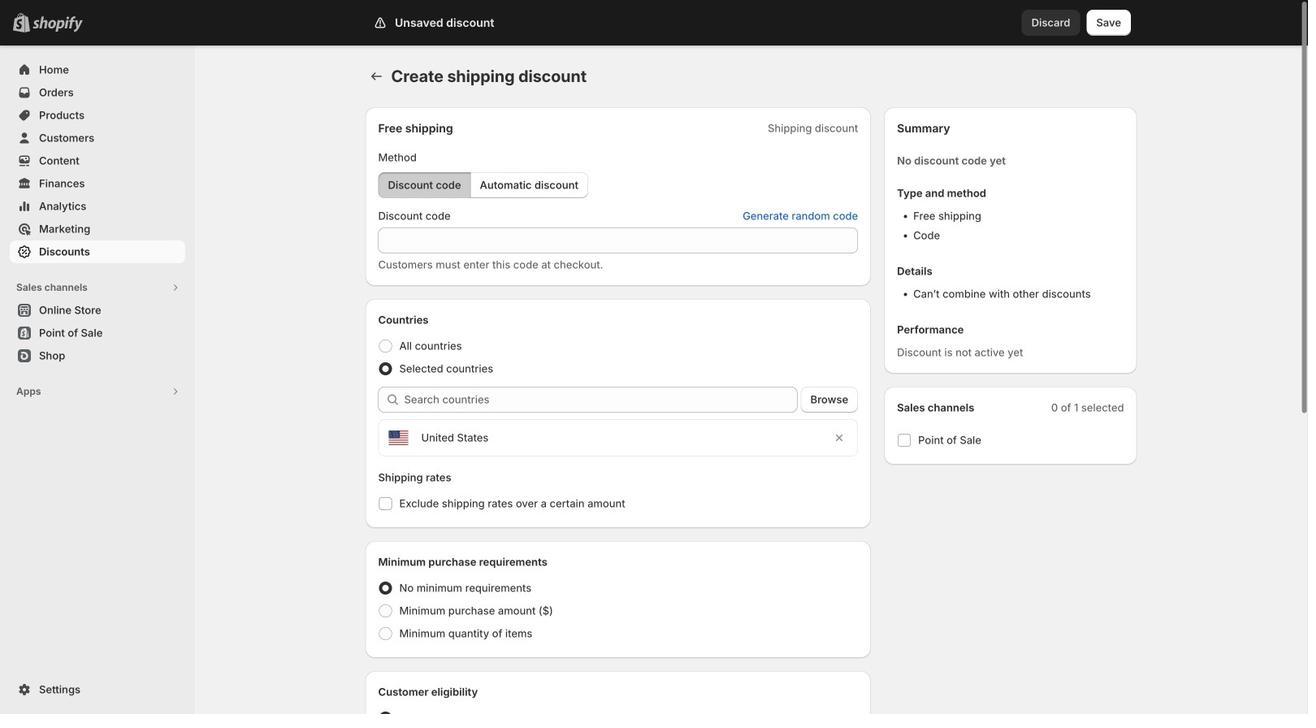 Task type: locate. For each thing, give the bounding box(es) containing it.
Search countries text field
[[404, 387, 798, 413]]

None text field
[[378, 228, 859, 254]]



Task type: describe. For each thing, give the bounding box(es) containing it.
shopify image
[[33, 16, 83, 32]]



